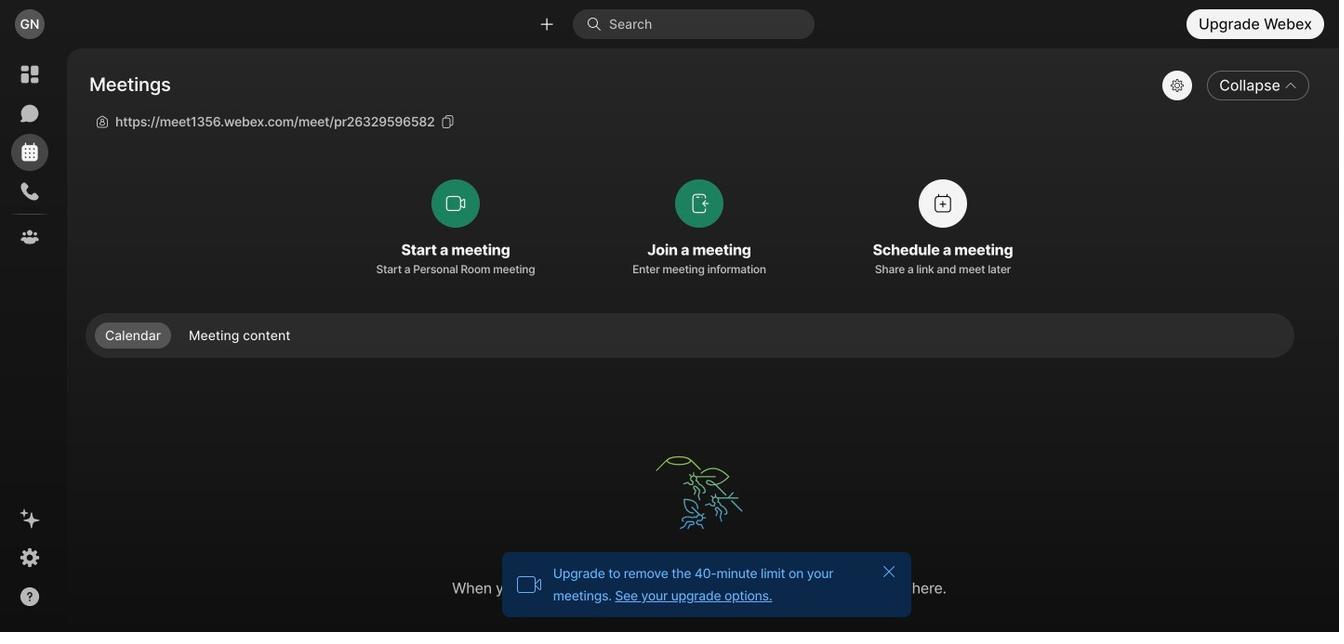 Task type: vqa. For each thing, say whether or not it's contained in the screenshot.
the topmost cancel_16 icon
no



Task type: locate. For each thing, give the bounding box(es) containing it.
navigation
[[0, 48, 60, 632]]

camera_28 image
[[516, 572, 542, 598]]



Task type: describe. For each thing, give the bounding box(es) containing it.
webex tab list
[[11, 56, 48, 256]]

cancel_16 image
[[882, 565, 896, 579]]



